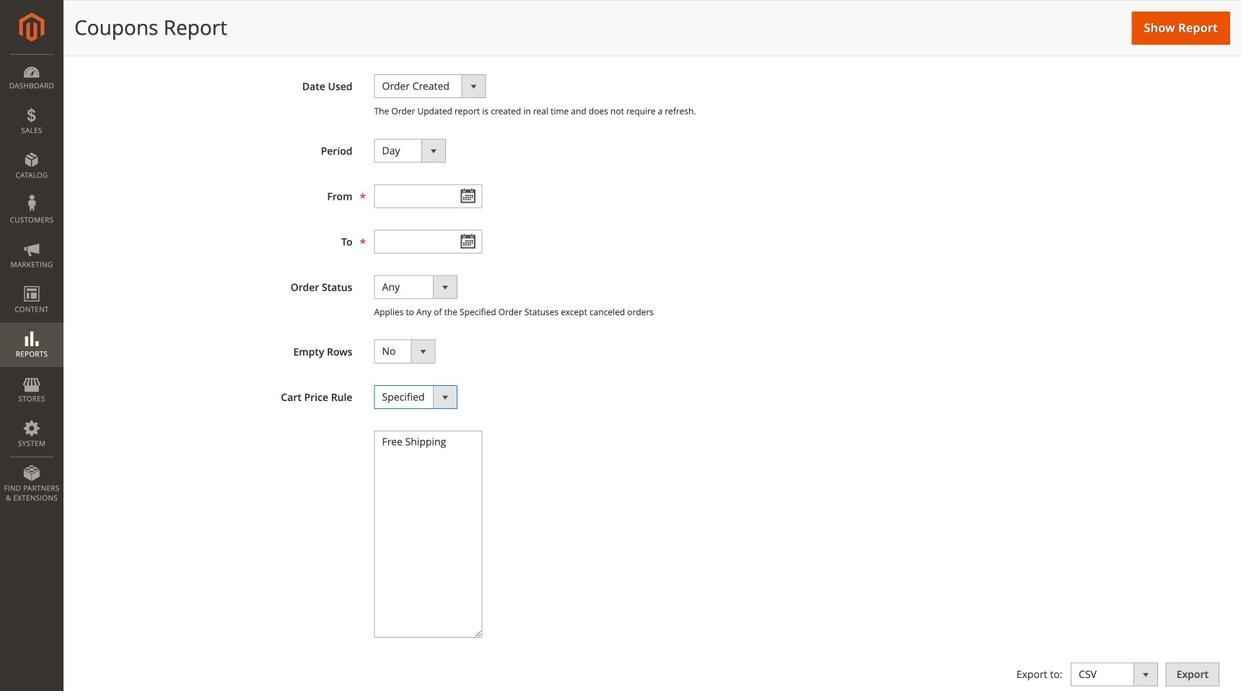 Task type: locate. For each thing, give the bounding box(es) containing it.
None text field
[[374, 184, 482, 208], [374, 230, 482, 254], [374, 184, 482, 208], [374, 230, 482, 254]]

menu bar
[[0, 54, 64, 510]]



Task type: describe. For each thing, give the bounding box(es) containing it.
magento admin panel image
[[19, 12, 44, 42]]



Task type: vqa. For each thing, say whether or not it's contained in the screenshot.
second From TEXT FIELD from left
no



